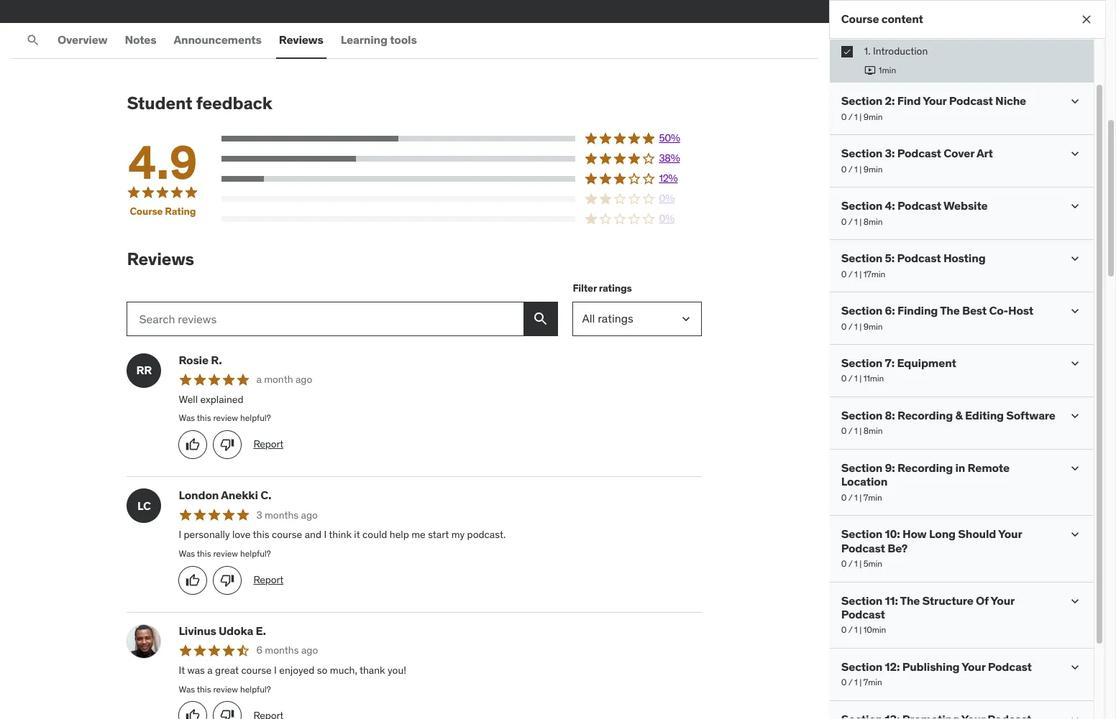 Task type: describe. For each thing, give the bounding box(es) containing it.
1 inside section 9: recording in remote location 0 / 1 | 7min
[[854, 492, 858, 503]]

editing
[[965, 409, 1004, 423]]

7min inside section 12: publishing your podcast 0 / 1 | 7min
[[864, 677, 882, 688]]

50% button
[[222, 131, 702, 146]]

| inside section 10: how long should your podcast be? 0 / 1 | 5min
[[860, 559, 862, 569]]

rosie r.
[[179, 353, 222, 367]]

3:
[[885, 146, 895, 161]]

section 2: find your podcast niche 0 / 1 | 9min
[[841, 94, 1026, 122]]

hosting
[[944, 251, 986, 266]]

e.
[[256, 624, 266, 638]]

this for udoka
[[197, 684, 211, 695]]

rating
[[165, 205, 196, 218]]

think
[[329, 529, 352, 542]]

section 6: finding the best co-host button
[[841, 304, 1034, 318]]

ratings
[[599, 282, 632, 295]]

recording for 8:
[[898, 409, 953, 423]]

8min inside section 8: recording & editing software 0 / 1 | 8min
[[864, 426, 883, 437]]

report for london anekki c.
[[253, 574, 283, 587]]

1 inside section 6: finding the best co-host 0 / 1 | 9min
[[854, 321, 858, 332]]

/ inside section 8: recording & editing software 0 / 1 | 8min
[[848, 426, 853, 437]]

section 5: podcast hosting 0 / 1 | 17min
[[841, 251, 986, 279]]

it
[[179, 665, 185, 677]]

close course content sidebar image
[[1080, 12, 1094, 27]]

0 inside section 9: recording in remote location 0 / 1 | 7min
[[841, 492, 847, 503]]

1 horizontal spatial i
[[274, 665, 277, 677]]

software
[[1006, 409, 1056, 423]]

livinus
[[179, 624, 216, 638]]

1 0% from the top
[[659, 192, 675, 205]]

small image for section 2: find your podcast niche
[[1068, 94, 1082, 109]]

0 inside section 5: podcast hosting 0 / 1 | 17min
[[841, 269, 847, 279]]

london anekki c.
[[179, 488, 271, 503]]

2 0% button from the top
[[222, 212, 702, 226]]

the inside section 6: finding the best co-host 0 / 1 | 9min
[[940, 304, 960, 318]]

you!
[[388, 665, 406, 677]]

section 9: recording in remote location 0 / 1 | 7min
[[841, 461, 1010, 503]]

7min inside section 9: recording in remote location 0 / 1 | 7min
[[864, 492, 882, 503]]

video player region
[[0, 0, 831, 23]]

should
[[958, 528, 996, 542]]

2 0% from the top
[[659, 212, 675, 225]]

small image for section 9: recording in remote location
[[1068, 462, 1082, 476]]

course rating
[[130, 205, 196, 218]]

| inside section 5: podcast hosting 0 / 1 | 17min
[[860, 269, 862, 279]]

small image for section 11: the structure of your podcast
[[1068, 595, 1082, 609]]

c.
[[260, 488, 271, 503]]

8min inside section 4: podcast website 0 / 1 | 8min
[[864, 216, 883, 227]]

section 8: recording & editing software 0 / 1 | 8min
[[841, 409, 1056, 437]]

rr
[[136, 363, 152, 378]]

/ inside section 5: podcast hosting 0 / 1 | 17min
[[848, 269, 853, 279]]

section for section 5: podcast hosting
[[841, 251, 883, 266]]

tools
[[390, 33, 417, 47]]

find
[[897, 94, 921, 108]]

section 7: equipment 0 / 1 | 11min
[[841, 356, 956, 384]]

review for anekki
[[213, 549, 238, 560]]

report button for rosie r.
[[253, 438, 283, 452]]

me
[[412, 529, 426, 542]]

this for anekki
[[197, 549, 211, 560]]

co-
[[989, 304, 1008, 318]]

small image for section 3: podcast cover art
[[1068, 147, 1082, 161]]

section 10: how long should your podcast be? button
[[841, 528, 1057, 556]]

overview button
[[55, 23, 110, 58]]

section for section 8: recording & editing software
[[841, 409, 883, 423]]

17min
[[864, 269, 885, 279]]

5min
[[864, 559, 882, 569]]

1 inside section 10: how long should your podcast be? 0 / 1 | 5min
[[854, 559, 858, 569]]

38%
[[659, 152, 680, 165]]

section 3: podcast cover art button
[[841, 146, 993, 161]]

section for section 11: the structure of your podcast
[[841, 594, 883, 608]]

section for section 10: how long should your podcast be?
[[841, 528, 883, 542]]

/ inside section 3: podcast cover art 0 / 1 | 9min
[[848, 164, 853, 174]]

7 small image from the top
[[1068, 713, 1082, 720]]

course content
[[841, 12, 923, 26]]

well
[[179, 393, 198, 406]]

student
[[127, 92, 192, 114]]

pause image
[[12, 0, 29, 15]]

0 horizontal spatial reviews
[[127, 248, 194, 270]]

rosie
[[179, 353, 209, 367]]

reviews button
[[276, 23, 326, 58]]

0 inside section 3: podcast cover art 0 / 1 | 9min
[[841, 164, 847, 174]]

section 8: recording & editing software button
[[841, 409, 1056, 423]]

host
[[1008, 304, 1034, 318]]

overview
[[58, 33, 108, 47]]

report button for london anekki c.
[[253, 574, 283, 588]]

38% button
[[222, 152, 702, 166]]

&
[[955, 409, 963, 423]]

section 6: finding the best co-host 0 / 1 | 9min
[[841, 304, 1034, 332]]

section 11: the structure of your podcast 0 / 1 | 10min
[[841, 594, 1015, 636]]

6 months ago
[[256, 645, 318, 657]]

filter ratings
[[573, 282, 632, 295]]

small image for section 12: publishing your podcast
[[1068, 661, 1082, 675]]

reviews inside button
[[279, 33, 323, 47]]

start
[[428, 529, 449, 542]]

mark as helpful image for rosie
[[186, 438, 200, 453]]

personally
[[184, 529, 230, 542]]

podcast inside section 5: podcast hosting 0 / 1 | 17min
[[897, 251, 941, 266]]

help
[[390, 529, 409, 542]]

lc
[[137, 499, 151, 513]]

announcements button
[[171, 23, 264, 58]]

small image for section 5: podcast hosting
[[1068, 252, 1082, 266]]

learning tools button
[[338, 23, 420, 58]]

helpful? for r.
[[240, 413, 271, 424]]

8:
[[885, 409, 895, 423]]

9min inside section 2: find your podcast niche 0 / 1 | 9min
[[864, 111, 883, 122]]

podcast inside section 2: find your podcast niche 0 / 1 | 9min
[[949, 94, 993, 108]]

1 inside section 11: the structure of your podcast 0 / 1 | 10min
[[854, 625, 858, 636]]

introduction
[[873, 45, 928, 58]]

review for r.
[[213, 413, 238, 424]]

enjoyed
[[279, 665, 315, 677]]

section 5: podcast hosting button
[[841, 251, 986, 266]]

of
[[976, 594, 989, 608]]

| inside section 6: finding the best co-host 0 / 1 | 9min
[[860, 321, 862, 332]]

your inside section 2: find your podcast niche 0 / 1 | 9min
[[923, 94, 947, 108]]

podcast inside section 10: how long should your podcast be? 0 / 1 | 5min
[[841, 541, 885, 556]]

sidebar element
[[829, 0, 1105, 720]]

6:
[[885, 304, 895, 318]]

4.9
[[128, 134, 197, 192]]

/ inside section 7: equipment 0 / 1 | 11min
[[848, 374, 853, 384]]

learning
[[341, 33, 388, 47]]

section 4: podcast website 0 / 1 | 8min
[[841, 199, 988, 227]]

section 11: the structure of your podcast button
[[841, 594, 1057, 622]]

| inside section 2: find your podcast niche 0 / 1 | 9min
[[860, 111, 862, 122]]

1 inside section 3: podcast cover art 0 / 1 | 9min
[[854, 164, 858, 174]]

announcements
[[174, 33, 262, 47]]

podcast inside section 3: podcast cover art 0 / 1 | 9min
[[897, 146, 941, 161]]

mark as unhelpful image for anekki
[[220, 574, 235, 588]]

xsmall image
[[841, 46, 853, 58]]

podcast inside section 11: the structure of your podcast 0 / 1 | 10min
[[841, 608, 885, 622]]

/ inside section 2: find your podcast niche 0 / 1 | 9min
[[848, 111, 853, 122]]

section 10: how long should your podcast be? 0 / 1 | 5min
[[841, 528, 1022, 569]]

content
[[882, 12, 923, 26]]

1 inside section 5: podcast hosting 0 / 1 | 17min
[[854, 269, 858, 279]]

0 inside section 12: publishing your podcast 0 / 1 | 7min
[[841, 677, 847, 688]]

be?
[[888, 541, 908, 556]]

/ inside section 9: recording in remote location 0 / 1 | 7min
[[848, 492, 853, 503]]

love
[[232, 529, 251, 542]]

the inside section 11: the structure of your podcast 0 / 1 | 10min
[[900, 594, 920, 608]]

0 horizontal spatial i
[[179, 529, 181, 542]]

/ inside section 4: podcast website 0 / 1 | 8min
[[848, 216, 853, 227]]

section 12: publishing your podcast button
[[841, 660, 1032, 675]]

i personally love this course and i think it could help me start my podcast.
[[179, 529, 506, 542]]



Task type: vqa. For each thing, say whether or not it's contained in the screenshot.
companies
no



Task type: locate. For each thing, give the bounding box(es) containing it.
2 mark as unhelpful image from the top
[[220, 574, 235, 588]]

2 recording from the top
[[898, 461, 953, 476]]

mark as helpful image left mark as unhelpful image
[[186, 709, 200, 720]]

i
[[179, 529, 181, 542], [324, 529, 327, 542], [274, 665, 277, 677]]

2 vertical spatial was this review helpful?
[[179, 684, 271, 695]]

8 0 from the top
[[841, 492, 847, 503]]

student feedback
[[127, 92, 272, 114]]

section left 12:
[[841, 660, 883, 674]]

6 / from the top
[[848, 374, 853, 384]]

in
[[955, 461, 965, 476]]

0 vertical spatial mark as helpful image
[[186, 438, 200, 453]]

1 section from the top
[[841, 94, 883, 108]]

explained
[[200, 393, 244, 406]]

course down '6'
[[241, 665, 272, 677]]

3 0 from the top
[[841, 216, 847, 227]]

section left 4:
[[841, 199, 883, 213]]

1 small image from the top
[[1068, 147, 1082, 161]]

it
[[354, 529, 360, 542]]

2 | from the top
[[860, 164, 862, 174]]

3 months ago
[[256, 509, 318, 522]]

0 vertical spatial was
[[179, 413, 195, 424]]

mark as unhelpful image
[[220, 438, 235, 453], [220, 574, 235, 588]]

how
[[903, 528, 927, 542]]

2 was from the top
[[179, 549, 195, 560]]

2 0 from the top
[[841, 164, 847, 174]]

1. introduction
[[864, 45, 928, 58]]

was this review helpful? for r.
[[179, 413, 271, 424]]

5 small image from the top
[[1068, 409, 1082, 424]]

0 horizontal spatial course
[[130, 205, 163, 218]]

mark as unhelpful image down explained at the bottom left of page
[[220, 438, 235, 453]]

section for section 3: podcast cover art
[[841, 146, 883, 161]]

this down personally
[[197, 549, 211, 560]]

recording left in
[[898, 461, 953, 476]]

3 small image from the top
[[1068, 252, 1082, 266]]

mark as helpful image for livinus
[[186, 709, 200, 720]]

your right of
[[991, 594, 1015, 608]]

4 section from the top
[[841, 251, 883, 266]]

ago for rosie r.
[[296, 373, 312, 386]]

1
[[854, 111, 858, 122], [854, 164, 858, 174], [854, 216, 858, 227], [854, 269, 858, 279], [854, 321, 858, 332], [854, 374, 858, 384], [854, 426, 858, 437], [854, 492, 858, 503], [854, 559, 858, 569], [854, 625, 858, 636], [854, 677, 858, 688]]

1 vertical spatial 9min
[[864, 164, 883, 174]]

notes
[[125, 33, 156, 47]]

2 1 from the top
[[854, 164, 858, 174]]

8 | from the top
[[860, 492, 862, 503]]

i left enjoyed
[[274, 665, 277, 677]]

1 review from the top
[[213, 413, 238, 424]]

was this review helpful? down explained at the bottom left of page
[[179, 413, 271, 424]]

art
[[977, 146, 993, 161]]

1 vertical spatial helpful?
[[240, 549, 271, 560]]

helpful? down 'love'
[[240, 549, 271, 560]]

2 8min from the top
[[864, 426, 883, 437]]

0 inside section 7: equipment 0 / 1 | 11min
[[841, 374, 847, 384]]

small image
[[1068, 147, 1082, 161], [1068, 304, 1082, 319], [1068, 462, 1082, 476], [1068, 595, 1082, 609], [1068, 661, 1082, 675]]

small image for section 8: recording & editing software
[[1068, 409, 1082, 424]]

report up c.
[[253, 438, 283, 451]]

| inside section 4: podcast website 0 / 1 | 8min
[[860, 216, 862, 227]]

7min down the 10min at the bottom
[[864, 677, 882, 688]]

was
[[179, 413, 195, 424], [179, 549, 195, 560], [179, 684, 195, 695]]

1 horizontal spatial the
[[940, 304, 960, 318]]

months
[[265, 509, 299, 522], [265, 645, 299, 657]]

small image
[[1068, 94, 1082, 109], [1068, 199, 1082, 214], [1068, 252, 1082, 266], [1068, 357, 1082, 371], [1068, 409, 1082, 424], [1068, 528, 1082, 543], [1068, 713, 1082, 720]]

1 8min from the top
[[864, 216, 883, 227]]

niche
[[995, 94, 1026, 108]]

section left '10:'
[[841, 528, 883, 542]]

11 / from the top
[[848, 677, 853, 688]]

1 vertical spatial ago
[[301, 509, 318, 522]]

your inside section 12: publishing your podcast 0 / 1 | 7min
[[962, 660, 986, 674]]

1 vertical spatial 7min
[[864, 677, 882, 688]]

podcast up the 10min at the bottom
[[841, 608, 885, 622]]

1 recording from the top
[[898, 409, 953, 423]]

1 vertical spatial reviews
[[127, 248, 194, 270]]

8min up location
[[864, 426, 883, 437]]

1 vertical spatial 0% button
[[222, 212, 702, 226]]

r.
[[211, 353, 222, 367]]

small image for section 7: equipment
[[1068, 357, 1082, 371]]

course inside sidebar element
[[841, 12, 879, 26]]

reviews
[[279, 33, 323, 47], [127, 248, 194, 270]]

11 1 from the top
[[854, 677, 858, 688]]

remote
[[968, 461, 1010, 476]]

i right 'and'
[[324, 529, 327, 542]]

9 0 from the top
[[841, 559, 847, 569]]

course for course content
[[841, 12, 879, 26]]

helpful? for anekki
[[240, 549, 271, 560]]

months right '6'
[[265, 645, 299, 657]]

your inside section 10: how long should your podcast be? 0 / 1 | 5min
[[998, 528, 1022, 542]]

1 vertical spatial mark as unhelpful image
[[220, 574, 235, 588]]

ago up so
[[301, 645, 318, 657]]

9min inside section 3: podcast cover art 0 / 1 | 9min
[[864, 164, 883, 174]]

recording inside section 9: recording in remote location 0 / 1 | 7min
[[898, 461, 953, 476]]

2 vertical spatial was
[[179, 684, 195, 695]]

course up the 1.
[[841, 12, 879, 26]]

1 vertical spatial 8min
[[864, 426, 883, 437]]

section left 9:
[[841, 461, 883, 476]]

8 / from the top
[[848, 492, 853, 503]]

months for livinus  udoka e.
[[265, 645, 299, 657]]

7 | from the top
[[860, 426, 862, 437]]

0 vertical spatial ago
[[296, 373, 312, 386]]

3 was this review helpful? from the top
[[179, 684, 271, 695]]

10:
[[885, 528, 900, 542]]

10min
[[864, 625, 886, 636]]

/ inside section 10: how long should your podcast be? 0 / 1 | 5min
[[848, 559, 853, 569]]

section 7: equipment button
[[841, 356, 956, 371]]

| inside section 8: recording & editing software 0 / 1 | 8min
[[860, 426, 862, 437]]

months for london anekki c.
[[265, 509, 299, 522]]

a left month
[[256, 373, 262, 386]]

livinus  udoka e.
[[179, 624, 266, 638]]

thank
[[360, 665, 385, 677]]

11min
[[864, 374, 884, 384]]

1 7min from the top
[[864, 492, 882, 503]]

podcast right 4:
[[898, 199, 941, 213]]

section up 11min
[[841, 356, 883, 371]]

great
[[215, 665, 239, 677]]

4 / from the top
[[848, 269, 853, 279]]

3 section from the top
[[841, 199, 883, 213]]

section left 6:
[[841, 304, 883, 318]]

i left personally
[[179, 529, 181, 542]]

was down personally
[[179, 549, 195, 560]]

9min inside section 6: finding the best co-host 0 / 1 | 9min
[[864, 321, 883, 332]]

7min down location
[[864, 492, 882, 503]]

5:
[[885, 251, 895, 266]]

section 12: publishing your podcast 0 / 1 | 7min
[[841, 660, 1032, 688]]

0 vertical spatial a
[[256, 373, 262, 386]]

3
[[256, 509, 262, 522]]

2 small image from the top
[[1068, 199, 1082, 214]]

4 1 from the top
[[854, 269, 858, 279]]

7 0 from the top
[[841, 426, 847, 437]]

1 9min from the top
[[864, 111, 883, 122]]

0 vertical spatial 0% button
[[222, 192, 702, 206]]

my
[[451, 529, 465, 542]]

3 / from the top
[[848, 216, 853, 227]]

9 section from the top
[[841, 528, 883, 542]]

course for e.
[[241, 665, 272, 677]]

9min up section 7: equipment dropdown button
[[864, 321, 883, 332]]

was for lc
[[179, 549, 195, 560]]

1 report button from the top
[[253, 438, 283, 452]]

0 horizontal spatial the
[[900, 594, 920, 608]]

1 horizontal spatial course
[[841, 12, 879, 26]]

helpful?
[[240, 413, 271, 424], [240, 549, 271, 560], [240, 684, 271, 695]]

review for udoka
[[213, 684, 238, 695]]

|
[[860, 111, 862, 122], [860, 164, 862, 174], [860, 216, 862, 227], [860, 269, 862, 279], [860, 321, 862, 332], [860, 374, 862, 384], [860, 426, 862, 437], [860, 492, 862, 503], [860, 559, 862, 569], [860, 625, 862, 636], [860, 677, 862, 688]]

0 vertical spatial course
[[272, 529, 302, 542]]

podcast right 3:
[[897, 146, 941, 161]]

1 report from the top
[[253, 438, 283, 451]]

section 4: podcast website button
[[841, 199, 988, 213]]

6
[[256, 645, 262, 657]]

2 helpful? from the top
[[240, 549, 271, 560]]

search image
[[26, 33, 40, 47]]

1 vertical spatial course
[[130, 205, 163, 218]]

recording left '&'
[[898, 409, 953, 423]]

section inside section 2: find your podcast niche 0 / 1 | 9min
[[841, 94, 883, 108]]

small image for section 10: how long should your podcast be?
[[1068, 528, 1082, 543]]

section for section 6: finding the best co-host
[[841, 304, 883, 318]]

10 / from the top
[[848, 625, 853, 636]]

podcast
[[949, 94, 993, 108], [897, 146, 941, 161], [898, 199, 941, 213], [897, 251, 941, 266], [841, 541, 885, 556], [841, 608, 885, 622], [988, 660, 1032, 674]]

review
[[213, 413, 238, 424], [213, 549, 238, 560], [213, 684, 238, 695]]

udoka
[[219, 624, 253, 638]]

section 3: podcast cover art 0 / 1 | 9min
[[841, 146, 993, 174]]

section left '11:'
[[841, 594, 883, 608]]

6 1 from the top
[[854, 374, 858, 384]]

section 2: find your podcast niche button
[[841, 94, 1026, 108]]

1 inside section 2: find your podcast niche 0 / 1 | 9min
[[854, 111, 858, 122]]

your inside section 11: the structure of your podcast 0 / 1 | 10min
[[991, 594, 1015, 608]]

1 was this review helpful? from the top
[[179, 413, 271, 424]]

section inside section 11: the structure of your podcast 0 / 1 | 10min
[[841, 594, 883, 608]]

this for r.
[[197, 413, 211, 424]]

this
[[197, 413, 211, 424], [253, 529, 269, 542], [197, 549, 211, 560], [197, 684, 211, 695]]

0 horizontal spatial course
[[241, 665, 272, 677]]

1 vertical spatial a
[[207, 665, 213, 677]]

10 1 from the top
[[854, 625, 858, 636]]

3 | from the top
[[860, 216, 862, 227]]

7 section from the top
[[841, 409, 883, 423]]

a right was
[[207, 665, 213, 677]]

1 vertical spatial recording
[[898, 461, 953, 476]]

report button up 'e.'
[[253, 574, 283, 588]]

4 small image from the top
[[1068, 595, 1082, 609]]

7 / from the top
[[848, 426, 853, 437]]

section for section 12: publishing your podcast
[[841, 660, 883, 674]]

a
[[256, 373, 262, 386], [207, 665, 213, 677]]

3 helpful? from the top
[[240, 684, 271, 695]]

0 vertical spatial 7min
[[864, 492, 882, 503]]

12%
[[659, 172, 678, 185]]

reviews down course rating
[[127, 248, 194, 270]]

0 vertical spatial review
[[213, 413, 238, 424]]

1 inside section 7: equipment 0 / 1 | 11min
[[854, 374, 858, 384]]

1 vertical spatial was
[[179, 549, 195, 560]]

section
[[841, 94, 883, 108], [841, 146, 883, 161], [841, 199, 883, 213], [841, 251, 883, 266], [841, 304, 883, 318], [841, 356, 883, 371], [841, 409, 883, 423], [841, 461, 883, 476], [841, 528, 883, 542], [841, 594, 883, 608], [841, 660, 883, 674]]

3 9min from the top
[[864, 321, 883, 332]]

ago for livinus  udoka e.
[[301, 645, 318, 657]]

6 section from the top
[[841, 356, 883, 371]]

month
[[264, 373, 293, 386]]

0 vertical spatial report button
[[253, 438, 283, 452]]

ago right month
[[296, 373, 312, 386]]

9 | from the top
[[860, 559, 862, 569]]

1 0 from the top
[[841, 111, 847, 122]]

section for section 7: equipment
[[841, 356, 883, 371]]

mark as helpful image
[[186, 438, 200, 453], [186, 709, 200, 720]]

1 | from the top
[[860, 111, 862, 122]]

5 0 from the top
[[841, 321, 847, 332]]

0% button
[[222, 192, 702, 206], [222, 212, 702, 226]]

your
[[923, 94, 947, 108], [998, 528, 1022, 542], [991, 594, 1015, 608], [962, 660, 986, 674]]

your right find
[[923, 94, 947, 108]]

10 section from the top
[[841, 594, 883, 608]]

notes button
[[122, 23, 159, 58]]

this right 'love'
[[253, 529, 269, 542]]

0 vertical spatial 0%
[[659, 192, 675, 205]]

8 section from the top
[[841, 461, 883, 476]]

equipment
[[897, 356, 956, 371]]

/ inside section 12: publishing your podcast 0 / 1 | 7min
[[848, 677, 853, 688]]

2 mark as helpful image from the top
[[186, 709, 200, 720]]

section inside section 5: podcast hosting 0 / 1 | 17min
[[841, 251, 883, 266]]

helpful? for udoka
[[240, 684, 271, 695]]

0 inside section 11: the structure of your podcast 0 / 1 | 10min
[[841, 625, 847, 636]]

review down great
[[213, 684, 238, 695]]

section inside section 9: recording in remote location 0 / 1 | 7min
[[841, 461, 883, 476]]

was for rr
[[179, 413, 195, 424]]

course for c.
[[272, 529, 302, 542]]

course down 3 months ago
[[272, 529, 302, 542]]

0 horizontal spatial a
[[207, 665, 213, 677]]

podcast inside section 12: publishing your podcast 0 / 1 | 7min
[[988, 660, 1032, 674]]

0 inside section 10: how long should your podcast be? 0 / 1 | 5min
[[841, 559, 847, 569]]

2 vertical spatial ago
[[301, 645, 318, 657]]

it was a great course i enjoyed so much, thank you!
[[179, 665, 406, 677]]

1 vertical spatial months
[[265, 645, 299, 657]]

publishing
[[902, 660, 960, 674]]

0 vertical spatial reviews
[[279, 33, 323, 47]]

section inside section 7: equipment 0 / 1 | 11min
[[841, 356, 883, 371]]

10 | from the top
[[860, 625, 862, 636]]

0 vertical spatial mark as unhelpful image
[[220, 438, 235, 453]]

section for section 9: recording in remote location
[[841, 461, 883, 476]]

the right '11:'
[[900, 594, 920, 608]]

8min down section 4: podcast website dropdown button
[[864, 216, 883, 227]]

2 report button from the top
[[253, 574, 283, 588]]

1 0% button from the top
[[222, 192, 702, 206]]

11 section from the top
[[841, 660, 883, 674]]

much,
[[330, 665, 357, 677]]

location
[[841, 475, 888, 489]]

1 inside section 8: recording & editing software 0 / 1 | 8min
[[854, 426, 858, 437]]

0 vertical spatial recording
[[898, 409, 953, 423]]

3 small image from the top
[[1068, 462, 1082, 476]]

ago up 'and'
[[301, 509, 318, 522]]

3 was from the top
[[179, 684, 195, 695]]

and
[[305, 529, 322, 542]]

finding
[[898, 304, 938, 318]]

2 7min from the top
[[864, 677, 882, 688]]

stop introduction image
[[864, 65, 876, 76]]

section for section 2: find your podcast niche
[[841, 94, 883, 108]]

4 small image from the top
[[1068, 357, 1082, 371]]

was
[[187, 665, 205, 677]]

structure
[[922, 594, 974, 608]]

2 vertical spatial review
[[213, 684, 238, 695]]

course left the rating
[[130, 205, 163, 218]]

1 helpful? from the top
[[240, 413, 271, 424]]

section inside section 12: publishing your podcast 0 / 1 | 7min
[[841, 660, 883, 674]]

/ inside section 11: the structure of your podcast 0 / 1 | 10min
[[848, 625, 853, 636]]

11 0 from the top
[[841, 677, 847, 688]]

podcast down of
[[988, 660, 1032, 674]]

mark as helpful image down well
[[186, 438, 200, 453]]

| inside section 7: equipment 0 / 1 | 11min
[[860, 374, 862, 384]]

mark as unhelpful image
[[220, 709, 235, 720]]

course for course rating
[[130, 205, 163, 218]]

1 1 from the top
[[854, 111, 858, 122]]

section up 17min
[[841, 251, 883, 266]]

1 vertical spatial was this review helpful?
[[179, 549, 271, 560]]

section inside section 4: podcast website 0 / 1 | 8min
[[841, 199, 883, 213]]

5 / from the top
[[848, 321, 853, 332]]

2 / from the top
[[848, 164, 853, 174]]

cover
[[944, 146, 974, 161]]

0 inside section 6: finding the best co-host 0 / 1 | 9min
[[841, 321, 847, 332]]

recording inside section 8: recording & editing software 0 / 1 | 8min
[[898, 409, 953, 423]]

report button
[[253, 438, 283, 452], [253, 574, 283, 588]]

reviews left learning
[[279, 33, 323, 47]]

small image for section 4: podcast website
[[1068, 199, 1082, 214]]

1 vertical spatial course
[[241, 665, 272, 677]]

recording for 9:
[[898, 461, 953, 476]]

2 small image from the top
[[1068, 304, 1082, 319]]

was this review helpful? down 'love'
[[179, 549, 271, 560]]

1 inside section 4: podcast website 0 / 1 | 8min
[[854, 216, 858, 227]]

section inside section 3: podcast cover art 0 / 1 | 9min
[[841, 146, 883, 161]]

1 vertical spatial report button
[[253, 574, 283, 588]]

podcast left 'niche'
[[949, 94, 993, 108]]

0
[[841, 111, 847, 122], [841, 164, 847, 174], [841, 216, 847, 227], [841, 269, 847, 279], [841, 321, 847, 332], [841, 374, 847, 384], [841, 426, 847, 437], [841, 492, 847, 503], [841, 559, 847, 569], [841, 625, 847, 636], [841, 677, 847, 688]]

4 | from the top
[[860, 269, 862, 279]]

this down was
[[197, 684, 211, 695]]

your right publishing
[[962, 660, 986, 674]]

| inside section 11: the structure of your podcast 0 / 1 | 10min
[[860, 625, 862, 636]]

4 0 from the top
[[841, 269, 847, 279]]

9 1 from the top
[[854, 559, 858, 569]]

3 1 from the top
[[854, 216, 858, 227]]

| inside section 3: podcast cover art 0 / 1 | 9min
[[860, 164, 862, 174]]

7:
[[885, 356, 895, 371]]

helpful? down '6'
[[240, 684, 271, 695]]

6 0 from the top
[[841, 374, 847, 384]]

0 vertical spatial the
[[940, 304, 960, 318]]

0 inside section 8: recording & editing software 0 / 1 | 8min
[[841, 426, 847, 437]]

podcast inside section 4: podcast website 0 / 1 | 8min
[[898, 199, 941, 213]]

8 1 from the top
[[854, 492, 858, 503]]

recording
[[898, 409, 953, 423], [898, 461, 953, 476]]

the left best
[[940, 304, 960, 318]]

| inside section 12: publishing your podcast 0 / 1 | 7min
[[860, 677, 862, 688]]

1 small image from the top
[[1068, 94, 1082, 109]]

5 small image from the top
[[1068, 661, 1082, 675]]

was this review helpful? down great
[[179, 684, 271, 695]]

ago
[[296, 373, 312, 386], [301, 509, 318, 522], [301, 645, 318, 657]]

0 vertical spatial helpful?
[[240, 413, 271, 424]]

2 was this review helpful? from the top
[[179, 549, 271, 560]]

was down well
[[179, 413, 195, 424]]

1 vertical spatial report
[[253, 574, 283, 587]]

| inside section 9: recording in remote location 0 / 1 | 7min
[[860, 492, 862, 503]]

2 vertical spatial helpful?
[[240, 684, 271, 695]]

0 inside section 4: podcast website 0 / 1 | 8min
[[841, 216, 847, 227]]

1 horizontal spatial reviews
[[279, 33, 323, 47]]

podcast right 5:
[[897, 251, 941, 266]]

was down the it
[[179, 684, 195, 695]]

filter
[[573, 282, 597, 295]]

1 vertical spatial review
[[213, 549, 238, 560]]

0 inside section 2: find your podcast niche 0 / 1 | 9min
[[841, 111, 847, 122]]

2 review from the top
[[213, 549, 238, 560]]

your right should
[[998, 528, 1022, 542]]

1 mark as helpful image from the top
[[186, 438, 200, 453]]

9 / from the top
[[848, 559, 853, 569]]

0 vertical spatial 8min
[[864, 216, 883, 227]]

review down 'love'
[[213, 549, 238, 560]]

2 9min from the top
[[864, 164, 883, 174]]

best
[[962, 304, 987, 318]]

small image for section 6: finding the best co-host
[[1068, 304, 1082, 319]]

2 horizontal spatial i
[[324, 529, 327, 542]]

was this review helpful? for udoka
[[179, 684, 271, 695]]

0 vertical spatial months
[[265, 509, 299, 522]]

mark as helpful image
[[186, 574, 200, 588]]

feedback
[[196, 92, 272, 114]]

section inside section 8: recording & editing software 0 / 1 | 8min
[[841, 409, 883, 423]]

6 | from the top
[[860, 374, 862, 384]]

11 | from the top
[[860, 677, 862, 688]]

11:
[[885, 594, 898, 608]]

7min
[[864, 492, 882, 503], [864, 677, 882, 688]]

0 vertical spatial report
[[253, 438, 283, 451]]

this down well explained
[[197, 413, 211, 424]]

helpful? down explained at the bottom left of page
[[240, 413, 271, 424]]

1 horizontal spatial a
[[256, 373, 262, 386]]

2 section from the top
[[841, 146, 883, 161]]

1 vertical spatial 0%
[[659, 212, 675, 225]]

mark as unhelpful image right mark as helpful image on the bottom left of page
[[220, 574, 235, 588]]

5 | from the top
[[860, 321, 862, 332]]

section left 2:
[[841, 94, 883, 108]]

9:
[[885, 461, 895, 476]]

report for rosie r.
[[253, 438, 283, 451]]

section left 8: at the bottom right
[[841, 409, 883, 423]]

ago for london anekki c.
[[301, 509, 318, 522]]

0 vertical spatial 9min
[[864, 111, 883, 122]]

7 1 from the top
[[854, 426, 858, 437]]

Search reviews text field
[[127, 302, 524, 336]]

section inside section 10: how long should your podcast be? 0 / 1 | 5min
[[841, 528, 883, 542]]

10 0 from the top
[[841, 625, 847, 636]]

section for section 4: podcast website
[[841, 199, 883, 213]]

9min down section 3: podcast cover art dropdown button
[[864, 164, 883, 174]]

5 1 from the top
[[854, 321, 858, 332]]

1 / from the top
[[848, 111, 853, 122]]

1 was from the top
[[179, 413, 195, 424]]

report up 'e.'
[[253, 574, 283, 587]]

1 inside section 12: publishing your podcast 0 / 1 | 7min
[[854, 677, 858, 688]]

1 vertical spatial mark as helpful image
[[186, 709, 200, 720]]

review down explained at the bottom left of page
[[213, 413, 238, 424]]

1 horizontal spatial course
[[272, 529, 302, 542]]

0 vertical spatial course
[[841, 12, 879, 26]]

5 section from the top
[[841, 304, 883, 318]]

0 vertical spatial was this review helpful?
[[179, 413, 271, 424]]

months right '3' at the left
[[265, 509, 299, 522]]

12:
[[885, 660, 900, 674]]

report button up c.
[[253, 438, 283, 452]]

1 vertical spatial the
[[900, 594, 920, 608]]

was this review helpful? for anekki
[[179, 549, 271, 560]]

course
[[841, 12, 879, 26], [130, 205, 163, 218]]

2 report from the top
[[253, 574, 283, 587]]

submit search image
[[532, 310, 550, 328]]

/ inside section 6: finding the best co-host 0 / 1 | 9min
[[848, 321, 853, 332]]

9min down stop introduction image
[[864, 111, 883, 122]]

mark as unhelpful image for r.
[[220, 438, 235, 453]]

section inside section 6: finding the best co-host 0 / 1 | 9min
[[841, 304, 883, 318]]

section left 3:
[[841, 146, 883, 161]]

1 mark as unhelpful image from the top
[[220, 438, 235, 453]]

podcast up '5min'
[[841, 541, 885, 556]]

6 small image from the top
[[1068, 528, 1082, 543]]

3 review from the top
[[213, 684, 238, 695]]

2 vertical spatial 9min
[[864, 321, 883, 332]]

learning tools
[[341, 33, 417, 47]]



